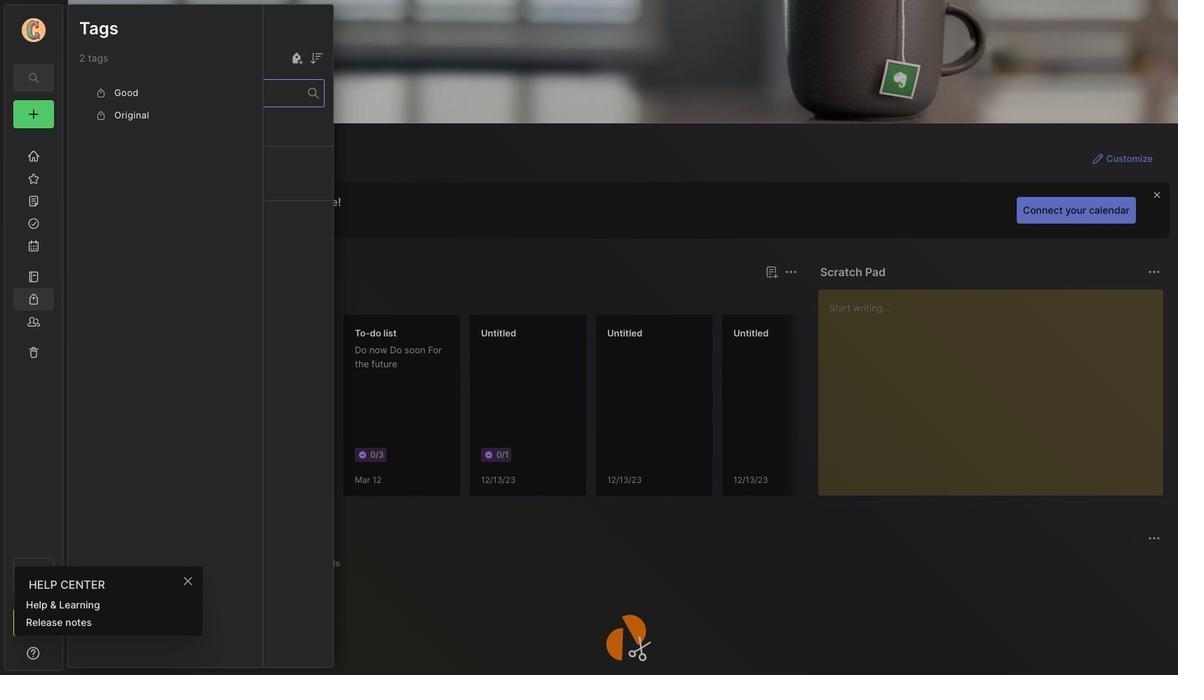 Task type: locate. For each thing, give the bounding box(es) containing it.
Start writing… text field
[[829, 290, 1163, 485]]

row group
[[79, 82, 252, 127], [68, 119, 333, 255], [90, 314, 1100, 505]]

click to expand image
[[61, 649, 72, 666]]

main element
[[0, 0, 67, 675]]

tab
[[140, 289, 197, 306], [93, 555, 147, 572], [152, 555, 195, 572], [200, 555, 259, 572], [265, 555, 302, 572], [307, 555, 346, 572]]

tab list
[[93, 555, 1159, 572]]

dropdown list menu
[[15, 596, 203, 631]]

tree
[[5, 137, 62, 546]]

home image
[[27, 149, 41, 163]]



Task type: describe. For each thing, give the bounding box(es) containing it.
account image
[[22, 18, 46, 42]]

WHAT'S NEW field
[[5, 642, 62, 665]]

edit search image
[[25, 69, 42, 86]]

create new tag image
[[288, 50, 305, 67]]

Account field
[[5, 16, 62, 44]]

Find tags… text field
[[80, 84, 308, 103]]

upgrade image
[[25, 614, 42, 631]]

tree inside main element
[[5, 137, 62, 546]]



Task type: vqa. For each thing, say whether or not it's contained in the screenshot.
left Notes
no



